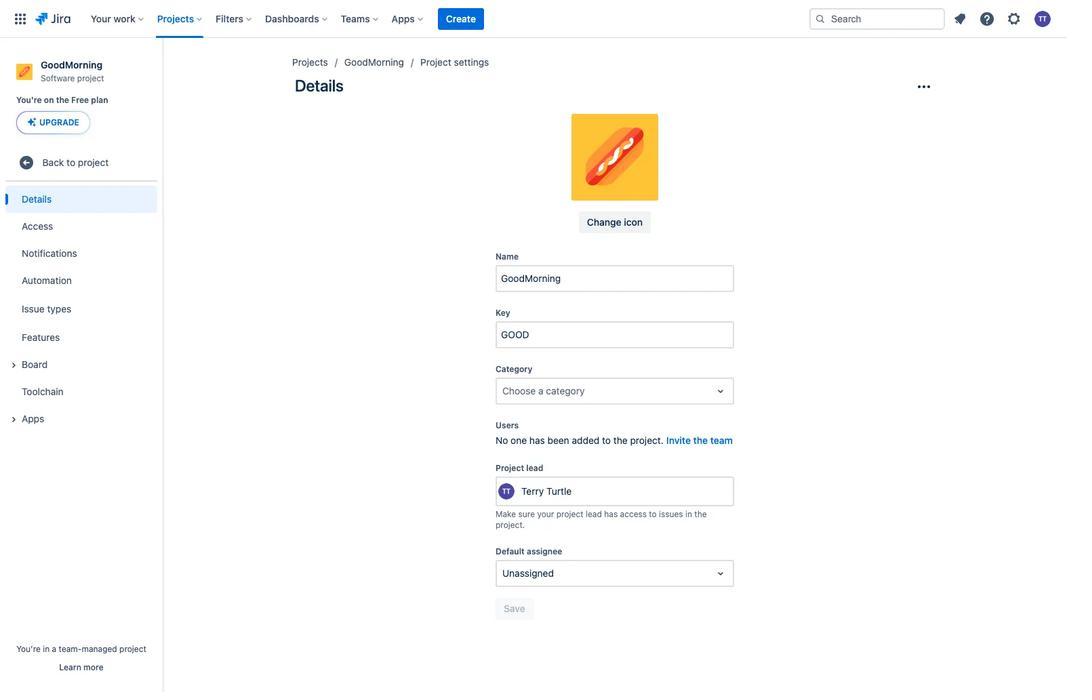 Task type: describe. For each thing, give the bounding box(es) containing it.
open image for choose a category
[[713, 383, 729, 400]]

back to project
[[42, 157, 109, 168]]

filters
[[216, 13, 244, 24]]

invite
[[667, 435, 691, 446]]

assignee
[[527, 547, 563, 557]]

create button
[[438, 8, 484, 30]]

sidebar navigation image
[[148, 54, 178, 81]]

back
[[42, 157, 64, 168]]

team-
[[59, 645, 82, 655]]

group containing details
[[5, 182, 157, 437]]

expand image
[[5, 412, 22, 428]]

change icon
[[587, 216, 643, 228]]

the left team
[[694, 435, 708, 446]]

settings image
[[1007, 11, 1023, 27]]

project for project settings
[[421, 56, 452, 68]]

0 vertical spatial details
[[295, 76, 344, 95]]

notifications link
[[5, 240, 157, 268]]

Name field
[[497, 267, 733, 291]]

name
[[496, 252, 519, 262]]

the inside make sure your project lead has access to issues in the project.
[[695, 509, 707, 520]]

more image
[[917, 79, 933, 95]]

goodmorning for goodmorning
[[345, 56, 404, 68]]

the right the added
[[614, 435, 628, 446]]

toolchain
[[22, 386, 64, 398]]

settings
[[454, 56, 489, 68]]

to inside make sure your project lead has access to issues in the project.
[[649, 509, 657, 520]]

you're for you're in a team-managed project
[[16, 645, 41, 655]]

work
[[114, 13, 136, 24]]

change icon button
[[579, 212, 651, 233]]

upgrade
[[39, 118, 79, 128]]

project. inside users no one has been added to the project. invite the team
[[631, 435, 664, 446]]

project right managed
[[119, 645, 146, 655]]

project. inside make sure your project lead has access to issues in the project.
[[496, 520, 525, 531]]

features link
[[5, 325, 157, 352]]

teams button
[[337, 8, 384, 30]]

teams
[[341, 13, 370, 24]]

0 horizontal spatial a
[[52, 645, 56, 655]]

expand image
[[5, 358, 22, 374]]

your
[[91, 13, 111, 24]]

board button
[[5, 352, 157, 379]]

project settings
[[421, 56, 489, 68]]

banner containing your work
[[0, 0, 1068, 38]]

features
[[22, 332, 60, 343]]

projects button
[[153, 8, 208, 30]]

access
[[620, 509, 647, 520]]

Category text field
[[503, 385, 505, 398]]

issue types
[[22, 303, 71, 315]]

users
[[496, 421, 519, 431]]

open image for unassigned
[[713, 566, 729, 582]]

key
[[496, 308, 511, 318]]

more
[[84, 663, 104, 673]]

details link
[[5, 186, 157, 213]]

0 horizontal spatial in
[[43, 645, 50, 655]]

search image
[[816, 13, 826, 24]]

appswitcher icon image
[[12, 11, 28, 27]]

types
[[47, 303, 71, 315]]

issue
[[22, 303, 45, 315]]

plan
[[91, 95, 108, 105]]

dashboards button
[[261, 8, 333, 30]]

choose a category
[[503, 385, 585, 397]]

to inside users no one has been added to the project. invite the team
[[603, 435, 611, 446]]

Default assignee text field
[[503, 567, 505, 581]]

filters button
[[212, 8, 257, 30]]

lead inside make sure your project lead has access to issues in the project.
[[586, 509, 602, 520]]

category
[[496, 364, 533, 374]]

back to project link
[[5, 149, 157, 177]]

0 vertical spatial to
[[67, 157, 75, 168]]

projects for "projects" 'link'
[[292, 56, 328, 68]]

project avatar image
[[572, 114, 659, 201]]

primary element
[[8, 0, 810, 38]]

your profile and settings image
[[1035, 11, 1052, 27]]

automation link
[[5, 268, 157, 295]]

invite the team button
[[667, 434, 733, 448]]

free
[[71, 95, 89, 105]]

apps button
[[388, 8, 429, 30]]

project for project lead
[[496, 463, 525, 474]]

apps inside button
[[22, 413, 44, 425]]

upgrade button
[[17, 112, 90, 134]]

icon
[[624, 216, 643, 228]]

notifications
[[22, 248, 77, 259]]

change
[[587, 216, 622, 228]]



Task type: vqa. For each thing, say whether or not it's contained in the screenshot.
Toolchain
yes



Task type: locate. For each thing, give the bounding box(es) containing it.
unassigned
[[503, 568, 554, 579]]

project lead
[[496, 463, 544, 474]]

projects link
[[292, 54, 328, 71]]

group
[[5, 182, 157, 437]]

default assignee
[[496, 547, 563, 557]]

a left team- on the bottom of page
[[52, 645, 56, 655]]

learn more
[[59, 663, 104, 673]]

1 vertical spatial lead
[[586, 509, 602, 520]]

help image
[[980, 11, 996, 27]]

projects right work
[[157, 13, 194, 24]]

lead left access
[[586, 509, 602, 520]]

has left access
[[605, 509, 618, 520]]

issue types link
[[5, 295, 157, 325]]

0 horizontal spatial project.
[[496, 520, 525, 531]]

project. down make
[[496, 520, 525, 531]]

no
[[496, 435, 508, 446]]

goodmorning down teams dropdown button
[[345, 56, 404, 68]]

issues
[[659, 509, 684, 520]]

jira image
[[35, 11, 70, 27], [35, 11, 70, 27]]

automation
[[22, 275, 72, 286]]

goodmorning link
[[345, 54, 404, 71]]

managed
[[82, 645, 117, 655]]

terry turtle
[[522, 486, 572, 497]]

0 horizontal spatial project
[[421, 56, 452, 68]]

turtle
[[547, 486, 572, 497]]

to right the added
[[603, 435, 611, 446]]

projects inside dropdown button
[[157, 13, 194, 24]]

you're left on
[[16, 95, 42, 105]]

0 vertical spatial in
[[686, 509, 693, 520]]

1 horizontal spatial in
[[686, 509, 693, 520]]

goodmorning up software
[[41, 59, 103, 71]]

apps right teams dropdown button
[[392, 13, 415, 24]]

team
[[711, 435, 733, 446]]

project
[[77, 73, 104, 83], [78, 157, 109, 168], [557, 509, 584, 520], [119, 645, 146, 655]]

sure
[[519, 509, 535, 520]]

goodmorning
[[345, 56, 404, 68], [41, 59, 103, 71]]

0 horizontal spatial to
[[67, 157, 75, 168]]

1 horizontal spatial goodmorning
[[345, 56, 404, 68]]

notifications image
[[953, 11, 969, 27]]

goodmorning inside goodmorning software project
[[41, 59, 103, 71]]

has right one at the left bottom
[[530, 435, 545, 446]]

2 horizontal spatial to
[[649, 509, 657, 520]]

1 horizontal spatial details
[[295, 76, 344, 95]]

has
[[530, 435, 545, 446], [605, 509, 618, 520]]

a right choose
[[539, 385, 544, 397]]

project. left the "invite"
[[631, 435, 664, 446]]

1 horizontal spatial has
[[605, 509, 618, 520]]

users no one has been added to the project. invite the team
[[496, 421, 733, 446]]

details
[[295, 76, 344, 95], [22, 193, 52, 205]]

0 horizontal spatial has
[[530, 435, 545, 446]]

lead up terry
[[527, 463, 544, 474]]

you're left team- on the bottom of page
[[16, 645, 41, 655]]

2 vertical spatial to
[[649, 509, 657, 520]]

1 you're from the top
[[16, 95, 42, 105]]

open image
[[713, 383, 729, 400], [713, 566, 729, 582]]

been
[[548, 435, 570, 446]]

access
[[22, 220, 53, 232]]

dashboards
[[265, 13, 319, 24]]

software
[[41, 73, 75, 83]]

0 vertical spatial apps
[[392, 13, 415, 24]]

1 vertical spatial projects
[[292, 56, 328, 68]]

Key field
[[497, 323, 733, 347]]

you're in a team-managed project
[[16, 645, 146, 655]]

the right on
[[56, 95, 69, 105]]

project right the your at right
[[557, 509, 584, 520]]

projects for projects dropdown button
[[157, 13, 194, 24]]

your work
[[91, 13, 136, 24]]

a
[[539, 385, 544, 397], [52, 645, 56, 655]]

1 vertical spatial a
[[52, 645, 56, 655]]

added
[[572, 435, 600, 446]]

0 vertical spatial lead
[[527, 463, 544, 474]]

project inside make sure your project lead has access to issues in the project.
[[557, 509, 584, 520]]

0 vertical spatial a
[[539, 385, 544, 397]]

category
[[546, 385, 585, 397]]

0 vertical spatial has
[[530, 435, 545, 446]]

project inside goodmorning software project
[[77, 73, 104, 83]]

1 vertical spatial to
[[603, 435, 611, 446]]

1 vertical spatial has
[[605, 509, 618, 520]]

make sure your project lead has access to issues in the project.
[[496, 509, 707, 531]]

toolchain link
[[5, 379, 157, 406]]

lead
[[527, 463, 544, 474], [586, 509, 602, 520]]

1 horizontal spatial a
[[539, 385, 544, 397]]

to right back
[[67, 157, 75, 168]]

project settings link
[[421, 54, 489, 71]]

1 horizontal spatial lead
[[586, 509, 602, 520]]

0 horizontal spatial projects
[[157, 13, 194, 24]]

board
[[22, 359, 48, 370]]

1 horizontal spatial project.
[[631, 435, 664, 446]]

2 open image from the top
[[713, 566, 729, 582]]

1 horizontal spatial to
[[603, 435, 611, 446]]

project.
[[631, 435, 664, 446], [496, 520, 525, 531]]

0 horizontal spatial apps
[[22, 413, 44, 425]]

access link
[[5, 213, 157, 240]]

0 horizontal spatial goodmorning
[[41, 59, 103, 71]]

0 vertical spatial project.
[[631, 435, 664, 446]]

details down "projects" 'link'
[[295, 76, 344, 95]]

create
[[446, 13, 476, 24]]

in inside make sure your project lead has access to issues in the project.
[[686, 509, 693, 520]]

apps button
[[5, 406, 157, 433]]

learn
[[59, 663, 81, 673]]

default
[[496, 547, 525, 557]]

in left team- on the bottom of page
[[43, 645, 50, 655]]

to left issues
[[649, 509, 657, 520]]

2 you're from the top
[[16, 645, 41, 655]]

0 horizontal spatial lead
[[527, 463, 544, 474]]

you're
[[16, 95, 42, 105], [16, 645, 41, 655]]

0 vertical spatial you're
[[16, 95, 42, 105]]

goodmorning software project
[[41, 59, 104, 83]]

learn more button
[[59, 663, 104, 674]]

1 open image from the top
[[713, 383, 729, 400]]

project up details 'link' on the top left
[[78, 157, 109, 168]]

apps down 'toolchain' on the bottom
[[22, 413, 44, 425]]

the
[[56, 95, 69, 105], [614, 435, 628, 446], [694, 435, 708, 446], [695, 509, 707, 520]]

0 vertical spatial projects
[[157, 13, 194, 24]]

terry turtle image
[[499, 484, 515, 500]]

project up plan
[[77, 73, 104, 83]]

apps
[[392, 13, 415, 24], [22, 413, 44, 425]]

1 horizontal spatial projects
[[292, 56, 328, 68]]

you're for you're on the free plan
[[16, 95, 42, 105]]

terry
[[522, 486, 544, 497]]

in
[[686, 509, 693, 520], [43, 645, 50, 655]]

details inside 'link'
[[22, 193, 52, 205]]

the right issues
[[695, 509, 707, 520]]

project
[[421, 56, 452, 68], [496, 463, 525, 474]]

1 horizontal spatial apps
[[392, 13, 415, 24]]

has inside make sure your project lead has access to issues in the project.
[[605, 509, 618, 520]]

1 vertical spatial apps
[[22, 413, 44, 425]]

to
[[67, 157, 75, 168], [603, 435, 611, 446], [649, 509, 657, 520]]

on
[[44, 95, 54, 105]]

make
[[496, 509, 516, 520]]

in right issues
[[686, 509, 693, 520]]

1 vertical spatial open image
[[713, 566, 729, 582]]

1 horizontal spatial project
[[496, 463, 525, 474]]

details up the access
[[22, 193, 52, 205]]

1 vertical spatial project
[[496, 463, 525, 474]]

project up "terry turtle" image
[[496, 463, 525, 474]]

1 vertical spatial project.
[[496, 520, 525, 531]]

your work button
[[87, 8, 149, 30]]

0 vertical spatial project
[[421, 56, 452, 68]]

project left settings
[[421, 56, 452, 68]]

one
[[511, 435, 527, 446]]

1 vertical spatial you're
[[16, 645, 41, 655]]

projects
[[157, 13, 194, 24], [292, 56, 328, 68]]

choose
[[503, 385, 536, 397]]

your
[[538, 509, 555, 520]]

goodmorning for goodmorning software project
[[41, 59, 103, 71]]

projects down dashboards dropdown button
[[292, 56, 328, 68]]

users element
[[496, 434, 735, 448]]

0 horizontal spatial details
[[22, 193, 52, 205]]

apps inside popup button
[[392, 13, 415, 24]]

you're on the free plan
[[16, 95, 108, 105]]

1 vertical spatial details
[[22, 193, 52, 205]]

Search field
[[810, 8, 946, 30]]

0 vertical spatial open image
[[713, 383, 729, 400]]

has inside users no one has been added to the project. invite the team
[[530, 435, 545, 446]]

banner
[[0, 0, 1068, 38]]

1 vertical spatial in
[[43, 645, 50, 655]]



